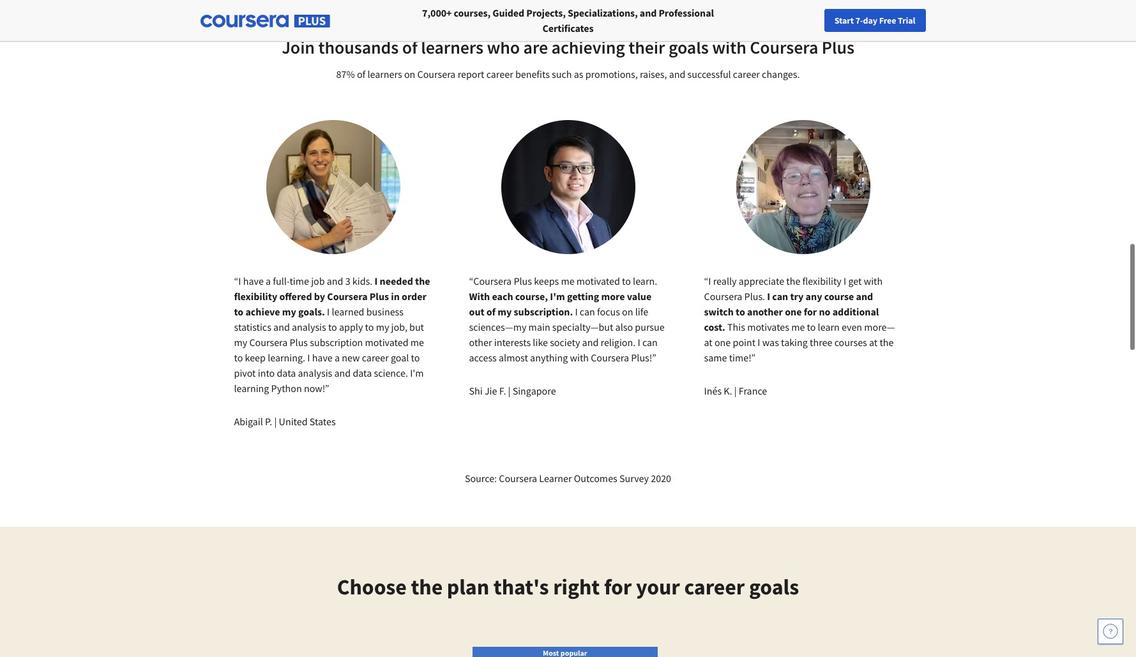 Task type: locate. For each thing, give the bounding box(es) containing it.
coursera down really at top
[[704, 290, 743, 303]]

0 vertical spatial for
[[804, 305, 817, 318]]

0 horizontal spatial data
[[277, 367, 296, 380]]

2 horizontal spatial |
[[735, 385, 737, 397]]

but
[[410, 321, 424, 334]]

goals for career
[[749, 574, 799, 601]]

motivated up more
[[577, 275, 620, 288]]

can down "pursue"
[[643, 336, 658, 349]]

87%
[[336, 68, 355, 81]]

coursera inside i needed the flexibility offered by coursera plus in order to achieve my goals.
[[327, 290, 368, 303]]

learner image shi jie f. image
[[501, 120, 635, 254]]

to inside i needed the flexibility offered by coursera plus in order to achieve my goals.
[[234, 305, 244, 318]]

start
[[835, 15, 854, 26]]

abigail
[[234, 415, 263, 428]]

that's
[[494, 574, 549, 601]]

1 horizontal spatial on
[[622, 305, 634, 318]]

a inside i learned business statistics and analysis to apply to my job, but my coursera plus subscription motivated me to keep learning. i have a new career goal to pivot into data analysis and data science. i'm learning python now!
[[335, 351, 340, 364]]

1 horizontal spatial motivated
[[577, 275, 620, 288]]

plus up learning.
[[290, 336, 308, 349]]

learners down thousands
[[368, 68, 402, 81]]

trial
[[898, 15, 916, 26]]

this
[[728, 321, 746, 334]]

1 vertical spatial a
[[335, 351, 340, 364]]

coursera inside i learned business statistics and analysis to apply to my job, but my coursera plus subscription motivated me to keep learning. i have a new career goal to pivot into data analysis and data science. i'm learning python now!
[[249, 336, 288, 349]]

to up this
[[736, 305, 746, 318]]

1 horizontal spatial me
[[561, 275, 575, 288]]

1 vertical spatial your
[[636, 574, 680, 601]]

i'm
[[550, 290, 565, 303], [410, 367, 424, 380]]

report
[[458, 68, 485, 81]]

0 horizontal spatial can
[[580, 305, 595, 318]]

and up their
[[640, 6, 657, 19]]

the
[[415, 275, 430, 288], [787, 275, 801, 288], [880, 336, 894, 349], [411, 574, 443, 601]]

1 vertical spatial me
[[792, 321, 805, 334]]

coursera up keep
[[249, 336, 288, 349]]

0 horizontal spatial one
[[715, 336, 731, 349]]

2 vertical spatial with
[[570, 351, 589, 364]]

source:
[[465, 472, 497, 485]]

1 horizontal spatial for
[[804, 305, 817, 318]]

states
[[310, 415, 336, 428]]

motivated inside i learned business statistics and analysis to apply to my job, but my coursera plus subscription motivated me to keep learning. i have a new career goal to pivot into data analysis and data science. i'm learning python now!
[[365, 336, 409, 349]]

1 vertical spatial have
[[312, 351, 333, 364]]

science.
[[374, 367, 408, 380]]

abigail p. | united states
[[234, 415, 336, 428]]

course
[[825, 290, 854, 303]]

1 horizontal spatial flexibility
[[803, 275, 842, 288]]

to left learn.
[[622, 275, 631, 288]]

p.
[[265, 415, 272, 428]]

main
[[529, 321, 551, 334]]

plus.
[[745, 290, 766, 303]]

plus inside i learned business statistics and analysis to apply to my job, but my coursera plus subscription motivated me to keep learning. i have a new career goal to pivot into data analysis and data science. i'm learning python now!
[[290, 336, 308, 349]]

coursera inside coursera plus keeps me motivated to learn. with each course, i'm getting more value out of my subscription.
[[474, 275, 512, 288]]

0 vertical spatial one
[[785, 305, 802, 318]]

i'm right science.
[[410, 367, 424, 380]]

me up taking
[[792, 321, 805, 334]]

0 horizontal spatial me
[[411, 336, 424, 349]]

learner image inés k. image
[[736, 120, 871, 254]]

to up pivot
[[234, 351, 243, 364]]

such
[[552, 68, 572, 81]]

2 horizontal spatial can
[[773, 290, 789, 303]]

0 vertical spatial goals
[[669, 36, 709, 59]]

motivated
[[577, 275, 620, 288], [365, 336, 409, 349]]

| for i learned business statistics and analysis to apply to my job, but my coursera plus subscription motivated me to keep learning. i have a new career goal to pivot into data analysis and data science. i'm learning python now!
[[274, 415, 277, 428]]

cost.
[[704, 321, 726, 334]]

on left life
[[622, 305, 634, 318]]

my down offered
[[282, 305, 296, 318]]

2 vertical spatial can
[[643, 336, 658, 349]]

with down 'society'
[[570, 351, 589, 364]]

the left plan
[[411, 574, 443, 601]]

coursera down 3
[[327, 290, 368, 303]]

0 vertical spatial flexibility
[[803, 275, 842, 288]]

coursera right source:
[[499, 472, 537, 485]]

have down subscription
[[312, 351, 333, 364]]

can left "try"
[[773, 290, 789, 303]]

have inside i learned business statistics and analysis to apply to my job, but my coursera plus subscription motivated me to keep learning. i have a new career goal to pivot into data analysis and data science. i'm learning python now!
[[312, 351, 333, 364]]

0 vertical spatial can
[[773, 290, 789, 303]]

1 vertical spatial motivated
[[365, 336, 409, 349]]

1 vertical spatial learners
[[368, 68, 402, 81]]

1 horizontal spatial |
[[508, 385, 511, 397]]

and inside i can focus on life sciences—my main specialty—but also pursue other interests like society and religion. i can access almost anything with coursera plus!
[[582, 336, 599, 349]]

coursera inside i can focus on life sciences—my main specialty—but also pursue other interests like society and religion. i can access almost anything with coursera plus!
[[591, 351, 629, 364]]

1 vertical spatial on
[[622, 305, 634, 318]]

life
[[636, 305, 649, 318]]

help center image
[[1104, 624, 1119, 640]]

0 horizontal spatial on
[[404, 68, 416, 81]]

start 7-day free trial
[[835, 15, 916, 26]]

coursera up each
[[474, 275, 512, 288]]

0 vertical spatial with
[[713, 36, 747, 59]]

1 vertical spatial of
[[357, 68, 366, 81]]

0 horizontal spatial of
[[357, 68, 366, 81]]

0 vertical spatial me
[[561, 275, 575, 288]]

0 horizontal spatial i'm
[[410, 367, 424, 380]]

i inside i can try any course and switch to another one for no additional cost.
[[768, 290, 771, 303]]

i inside this motivates me to learn even more— at one point i was taking three courses at the same time!
[[758, 336, 761, 349]]

have left full-
[[243, 275, 264, 288]]

singapore
[[513, 385, 556, 397]]

with right get
[[864, 275, 883, 288]]

for
[[804, 305, 817, 318], [604, 574, 632, 601]]

and
[[640, 6, 657, 19], [669, 68, 686, 81], [327, 275, 343, 288], [857, 290, 874, 303], [274, 321, 290, 334], [582, 336, 599, 349], [335, 367, 351, 380]]

0 vertical spatial your
[[883, 15, 900, 26]]

can down "getting"
[[580, 305, 595, 318]]

i needed the flexibility offered by coursera plus in order to achieve my goals.
[[234, 275, 430, 318]]

a left new
[[335, 351, 340, 364]]

at down cost.
[[704, 336, 713, 349]]

can for focus
[[580, 305, 595, 318]]

motivated down job,
[[365, 336, 409, 349]]

one inside this motivates me to learn even more— at one point i was taking three courses at the same time!
[[715, 336, 731, 349]]

have
[[243, 275, 264, 288], [312, 351, 333, 364]]

into
[[258, 367, 275, 380]]

i left get
[[844, 275, 847, 288]]

of right '87%'
[[357, 68, 366, 81]]

i can try any course and switch to another one for no additional cost.
[[704, 290, 879, 334]]

| right the f.
[[508, 385, 511, 397]]

1 horizontal spatial goals
[[749, 574, 799, 601]]

analysis up now!
[[298, 367, 332, 380]]

the inside this motivates me to learn even more— at one point i was taking three courses at the same time!
[[880, 336, 894, 349]]

and up additional
[[857, 290, 874, 303]]

i left was
[[758, 336, 761, 349]]

start 7-day free trial button
[[825, 9, 926, 32]]

flexibility up 'any'
[[803, 275, 842, 288]]

0 horizontal spatial motivated
[[365, 336, 409, 349]]

2 horizontal spatial me
[[792, 321, 805, 334]]

0 vertical spatial i'm
[[550, 290, 565, 303]]

the up order
[[415, 275, 430, 288]]

the down more—
[[880, 336, 894, 349]]

motivates
[[748, 321, 790, 334]]

with inside i can focus on life sciences—my main specialty—but also pursue other interests like society and religion. i can access almost anything with coursera plus!
[[570, 351, 589, 364]]

1 vertical spatial flexibility
[[234, 290, 277, 303]]

| right p.
[[274, 415, 277, 428]]

analysis down the goals.
[[292, 321, 326, 334]]

and left 3
[[327, 275, 343, 288]]

1 horizontal spatial one
[[785, 305, 802, 318]]

can inside i can try any course and switch to another one for no additional cost.
[[773, 290, 789, 303]]

career
[[920, 15, 944, 26]]

1 vertical spatial can
[[580, 305, 595, 318]]

at down more—
[[870, 336, 878, 349]]

me inside coursera plus keeps me motivated to learn. with each course, i'm getting more value out of my subscription.
[[561, 275, 575, 288]]

0 horizontal spatial at
[[704, 336, 713, 349]]

society
[[550, 336, 580, 349]]

learners up report
[[421, 36, 484, 59]]

2 horizontal spatial with
[[864, 275, 883, 288]]

1 vertical spatial analysis
[[298, 367, 332, 380]]

to left learn
[[807, 321, 816, 334]]

0 vertical spatial motivated
[[577, 275, 620, 288]]

raises,
[[640, 68, 667, 81]]

career
[[487, 68, 514, 81], [733, 68, 760, 81], [362, 351, 389, 364], [685, 574, 745, 601]]

f.
[[499, 385, 506, 397]]

1 vertical spatial for
[[604, 574, 632, 601]]

0 horizontal spatial have
[[243, 275, 264, 288]]

on left report
[[404, 68, 416, 81]]

coursera down religion.
[[591, 351, 629, 364]]

0 vertical spatial a
[[266, 275, 271, 288]]

can
[[773, 290, 789, 303], [580, 305, 595, 318], [643, 336, 658, 349]]

0 vertical spatial on
[[404, 68, 416, 81]]

of right thousands
[[402, 36, 418, 59]]

on inside i can focus on life sciences—my main specialty—but also pursue other interests like society and religion. i can access almost anything with coursera plus!
[[622, 305, 634, 318]]

learners
[[421, 36, 484, 59], [368, 68, 402, 81]]

coursera left report
[[418, 68, 456, 81]]

1 horizontal spatial with
[[713, 36, 747, 59]]

0 vertical spatial of
[[402, 36, 418, 59]]

learner
[[540, 472, 572, 485]]

with inside the i really appreciate the flexibility i get with coursera plus.
[[864, 275, 883, 288]]

with
[[713, 36, 747, 59], [864, 275, 883, 288], [570, 351, 589, 364]]

to up the statistics
[[234, 305, 244, 318]]

professional
[[659, 6, 714, 19]]

i right kids.
[[375, 275, 378, 288]]

| right k.
[[735, 385, 737, 397]]

1 vertical spatial goals
[[749, 574, 799, 601]]

who
[[487, 36, 520, 59]]

of
[[402, 36, 418, 59], [357, 68, 366, 81], [487, 305, 496, 318]]

flexibility
[[803, 275, 842, 288], [234, 290, 277, 303]]

i'm inside i learned business statistics and analysis to apply to my job, but my coursera plus subscription motivated me to keep learning. i have a new career goal to pivot into data analysis and data science. i'm learning python now!
[[410, 367, 424, 380]]

2 horizontal spatial of
[[487, 305, 496, 318]]

1 horizontal spatial i'm
[[550, 290, 565, 303]]

new
[[342, 351, 360, 364]]

of right out
[[487, 305, 496, 318]]

1 horizontal spatial of
[[402, 36, 418, 59]]

1 horizontal spatial have
[[312, 351, 333, 364]]

0 vertical spatial learners
[[421, 36, 484, 59]]

a left full-
[[266, 275, 271, 288]]

sciences—my
[[469, 321, 527, 334]]

2 vertical spatial of
[[487, 305, 496, 318]]

taking
[[781, 336, 808, 349]]

one up same
[[715, 336, 731, 349]]

plus inside i needed the flexibility offered by coursera plus in order to achieve my goals.
[[370, 290, 389, 303]]

me right the keeps
[[561, 275, 575, 288]]

focus
[[597, 305, 620, 318]]

their
[[629, 36, 665, 59]]

analysis
[[292, 321, 326, 334], [298, 367, 332, 380]]

i right plus.
[[768, 290, 771, 303]]

out
[[469, 305, 485, 318]]

1 horizontal spatial data
[[353, 367, 372, 380]]

plus left in at the left top of the page
[[370, 290, 389, 303]]

each
[[492, 290, 513, 303]]

for left no
[[804, 305, 817, 318]]

0 horizontal spatial |
[[274, 415, 277, 428]]

for right right
[[604, 574, 632, 601]]

2 vertical spatial me
[[411, 336, 424, 349]]

with up successful
[[713, 36, 747, 59]]

data down new
[[353, 367, 372, 380]]

on for life
[[622, 305, 634, 318]]

0 horizontal spatial goals
[[669, 36, 709, 59]]

career inside i learned business statistics and analysis to apply to my job, but my coursera plus subscription motivated me to keep learning. i have a new career goal to pivot into data analysis and data science. i'm learning python now!
[[362, 351, 389, 364]]

needed
[[380, 275, 413, 288]]

0 horizontal spatial flexibility
[[234, 290, 277, 303]]

source: coursera learner outcomes survey 2020
[[465, 472, 672, 485]]

i'm inside coursera plus keeps me motivated to learn. with each course, i'm getting more value out of my subscription.
[[550, 290, 565, 303]]

i left full-
[[239, 275, 241, 288]]

on for coursera
[[404, 68, 416, 81]]

me down but
[[411, 336, 424, 349]]

and down specialty—but
[[582, 336, 599, 349]]

new
[[901, 15, 918, 26]]

flexibility up achieve
[[234, 290, 277, 303]]

1 horizontal spatial a
[[335, 351, 340, 364]]

1 vertical spatial one
[[715, 336, 731, 349]]

to inside coursera plus keeps me motivated to learn. with each course, i'm getting more value out of my subscription.
[[622, 275, 631, 288]]

0 vertical spatial analysis
[[292, 321, 326, 334]]

learner image abigail p. image
[[266, 120, 400, 254]]

the up "try"
[[787, 275, 801, 288]]

data
[[277, 367, 296, 380], [353, 367, 372, 380]]

plus up course,
[[514, 275, 532, 288]]

same
[[704, 351, 727, 364]]

None search field
[[176, 8, 482, 34]]

1 vertical spatial i'm
[[410, 367, 424, 380]]

plus down start
[[822, 36, 855, 59]]

to inside i can try any course and switch to another one for no additional cost.
[[736, 305, 746, 318]]

0 horizontal spatial with
[[570, 351, 589, 364]]

to
[[622, 275, 631, 288], [234, 305, 244, 318], [736, 305, 746, 318], [328, 321, 337, 334], [365, 321, 374, 334], [807, 321, 816, 334], [234, 351, 243, 364], [411, 351, 420, 364]]

time
[[290, 275, 309, 288]]

one
[[785, 305, 802, 318], [715, 336, 731, 349]]

and right raises,
[[669, 68, 686, 81]]

i'm down the keeps
[[550, 290, 565, 303]]

my down each
[[498, 305, 512, 318]]

coursera inside the i really appreciate the flexibility i get with coursera plus.
[[704, 290, 743, 303]]

data down learning.
[[277, 367, 296, 380]]

one down "try"
[[785, 305, 802, 318]]

| for this motivates me to learn even more— at one point i was taking three courses at the same time!
[[735, 385, 737, 397]]

me
[[561, 275, 575, 288], [792, 321, 805, 334], [411, 336, 424, 349]]

0 horizontal spatial a
[[266, 275, 271, 288]]

motivated inside coursera plus keeps me motivated to learn. with each course, i'm getting more value out of my subscription.
[[577, 275, 620, 288]]

successful
[[688, 68, 731, 81]]

1 vertical spatial with
[[864, 275, 883, 288]]

0 horizontal spatial for
[[604, 574, 632, 601]]

goal
[[391, 351, 409, 364]]

the inside the i really appreciate the flexibility i get with coursera plus.
[[787, 275, 801, 288]]

at
[[704, 336, 713, 349], [870, 336, 878, 349]]

1 horizontal spatial at
[[870, 336, 878, 349]]

1 horizontal spatial can
[[643, 336, 658, 349]]



Task type: describe. For each thing, give the bounding box(es) containing it.
to right apply
[[365, 321, 374, 334]]

try
[[791, 290, 804, 303]]

as
[[574, 68, 584, 81]]

learn
[[818, 321, 840, 334]]

certificates
[[543, 22, 594, 35]]

shi
[[469, 385, 483, 397]]

by
[[314, 290, 325, 303]]

plus!
[[631, 351, 652, 364]]

additional
[[833, 305, 879, 318]]

france
[[739, 385, 768, 397]]

plus inside coursera plus keeps me motivated to learn. with each course, i'm getting more value out of my subscription.
[[514, 275, 532, 288]]

choose the plan that's right for your career goals
[[337, 574, 799, 601]]

choose
[[337, 574, 407, 601]]

i up plus!
[[638, 336, 641, 349]]

7,000+ courses, guided projects, specializations, and professional certificates
[[422, 6, 714, 35]]

i learned business statistics and analysis to apply to my job, but my coursera plus subscription motivated me to keep learning. i have a new career goal to pivot into data analysis and data science. i'm learning python now!
[[234, 305, 424, 395]]

1 data from the left
[[277, 367, 296, 380]]

now!
[[304, 382, 325, 395]]

promotions,
[[586, 68, 638, 81]]

the inside i needed the flexibility offered by coursera plus in order to achieve my goals.
[[415, 275, 430, 288]]

value
[[627, 290, 652, 303]]

for inside i can try any course and switch to another one for no additional cost.
[[804, 305, 817, 318]]

achieving
[[552, 36, 625, 59]]

me inside this motivates me to learn even more— at one point i was taking three courses at the same time!
[[792, 321, 805, 334]]

7-
[[856, 15, 864, 26]]

coursera up the changes.
[[750, 36, 819, 59]]

goals.
[[298, 305, 325, 318]]

achieve
[[246, 305, 280, 318]]

87% of learners on coursera report career benefits such as promotions, raises, and successful career changes.
[[336, 68, 800, 81]]

1 horizontal spatial learners
[[421, 36, 484, 59]]

learning
[[234, 382, 269, 395]]

join thousands of learners who are achieving their goals with coursera plus
[[282, 36, 855, 59]]

three
[[810, 336, 833, 349]]

me inside i learned business statistics and analysis to apply to my job, but my coursera plus subscription motivated me to keep learning. i have a new career goal to pivot into data analysis and data science. i'm learning python now!
[[411, 336, 424, 349]]

statistics
[[234, 321, 271, 334]]

and inside the 7,000+ courses, guided projects, specializations, and professional certificates
[[640, 6, 657, 19]]

of inside coursera plus keeps me motivated to learn. with each course, i'm getting more value out of my subscription.
[[487, 305, 496, 318]]

and inside i can try any course and switch to another one for no additional cost.
[[857, 290, 874, 303]]

was
[[763, 336, 779, 349]]

job
[[311, 275, 325, 288]]

keeps
[[534, 275, 559, 288]]

with
[[469, 290, 490, 303]]

outcomes
[[574, 472, 618, 485]]

to right goal
[[411, 351, 420, 364]]

i have a full-time job and 3 kids.
[[239, 275, 375, 288]]

courses
[[835, 336, 868, 349]]

courses,
[[454, 6, 491, 19]]

inés
[[704, 385, 722, 397]]

interests
[[494, 336, 531, 349]]

my inside i needed the flexibility offered by coursera plus in order to achieve my goals.
[[282, 305, 296, 318]]

subscription
[[310, 336, 363, 349]]

goals for their
[[669, 36, 709, 59]]

coursera plus keeps me motivated to learn. with each course, i'm getting more value out of my subscription.
[[469, 275, 658, 318]]

specializations,
[[568, 6, 638, 19]]

my inside coursera plus keeps me motivated to learn. with each course, i'm getting more value out of my subscription.
[[498, 305, 512, 318]]

i right the goals.
[[327, 305, 330, 318]]

even
[[842, 321, 863, 334]]

thousands
[[318, 36, 399, 59]]

my down business
[[376, 321, 389, 334]]

other
[[469, 336, 492, 349]]

religion.
[[601, 336, 636, 349]]

inés k. | france
[[704, 385, 768, 397]]

survey
[[620, 472, 649, 485]]

flexibility inside the i really appreciate the flexibility i get with coursera plus.
[[803, 275, 842, 288]]

i up specialty—but
[[575, 305, 578, 318]]

keep
[[245, 351, 266, 364]]

benefits
[[516, 68, 550, 81]]

learn.
[[633, 275, 658, 288]]

k.
[[724, 385, 733, 397]]

plan
[[447, 574, 489, 601]]

coursera plus image
[[200, 15, 330, 28]]

7,000+
[[422, 6, 452, 19]]

my down the statistics
[[234, 336, 247, 349]]

almost
[[499, 351, 528, 364]]

course,
[[515, 290, 548, 303]]

any
[[806, 290, 823, 303]]

kids.
[[353, 275, 373, 288]]

appreciate
[[739, 275, 785, 288]]

changes.
[[762, 68, 800, 81]]

and down achieve
[[274, 321, 290, 334]]

switch
[[704, 305, 734, 318]]

day
[[864, 15, 878, 26]]

another
[[748, 305, 783, 318]]

learning.
[[268, 351, 305, 364]]

order
[[402, 290, 427, 303]]

1 at from the left
[[704, 336, 713, 349]]

shi jie f. | singapore
[[469, 385, 556, 397]]

2020
[[651, 472, 672, 485]]

subscription.
[[514, 305, 573, 318]]

0 horizontal spatial your
[[636, 574, 680, 601]]

one inside i can try any course and switch to another one for no additional cost.
[[785, 305, 802, 318]]

to up subscription
[[328, 321, 337, 334]]

i right learning.
[[307, 351, 310, 364]]

i inside i needed the flexibility offered by coursera plus in order to achieve my goals.
[[375, 275, 378, 288]]

find your new career link
[[858, 13, 951, 29]]

jie
[[485, 385, 497, 397]]

get
[[849, 275, 862, 288]]

apply
[[339, 321, 363, 334]]

2 at from the left
[[870, 336, 878, 349]]

like
[[533, 336, 548, 349]]

pursue
[[635, 321, 665, 334]]

no
[[819, 305, 831, 318]]

2 data from the left
[[353, 367, 372, 380]]

to inside this motivates me to learn even more— at one point i was taking three courses at the same time!
[[807, 321, 816, 334]]

anything
[[530, 351, 568, 364]]

0 horizontal spatial learners
[[368, 68, 402, 81]]

really
[[714, 275, 737, 288]]

join
[[282, 36, 315, 59]]

can for try
[[773, 290, 789, 303]]

i left really at top
[[709, 275, 712, 288]]

projects,
[[527, 6, 566, 19]]

this motivates me to learn even more— at one point i was taking three courses at the same time!
[[704, 321, 896, 364]]

and down new
[[335, 367, 351, 380]]

0 vertical spatial have
[[243, 275, 264, 288]]

flexibility inside i needed the flexibility offered by coursera plus in order to achieve my goals.
[[234, 290, 277, 303]]

access
[[469, 351, 497, 364]]

find your new career
[[864, 15, 944, 26]]

also
[[616, 321, 633, 334]]

specialty—but
[[553, 321, 614, 334]]

free
[[880, 15, 897, 26]]

are
[[524, 36, 548, 59]]

1 horizontal spatial your
[[883, 15, 900, 26]]



Task type: vqa. For each thing, say whether or not it's contained in the screenshot.
I learned business statistics and analysis to apply to my job, but my Coursera Plus subscription motivated me to keep learning. I have a new career goal to pivot into data analysis and data science. I'm learning Python now! |
yes



